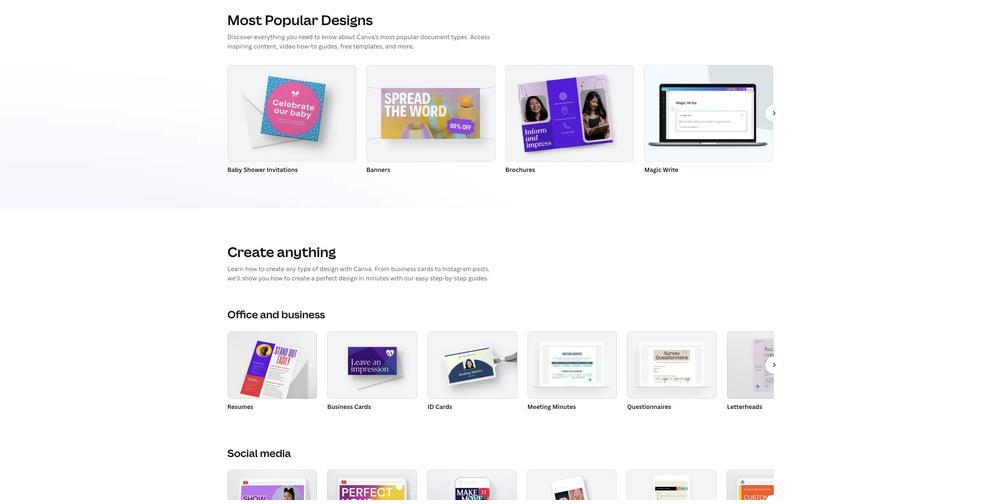 Task type: locate. For each thing, give the bounding box(es) containing it.
letterheads
[[727, 402, 762, 411]]

most popular designs discover everything you need to know about canva's most popular document types. access inspiring content, video how-to guides, free templates, and more.
[[227, 11, 490, 50]]

0 horizontal spatial with
[[340, 265, 352, 273]]

how up show
[[245, 265, 257, 273]]

business
[[327, 402, 353, 411]]

brochures
[[505, 165, 535, 173]]

1 vertical spatial create
[[292, 274, 310, 282]]

everything
[[254, 33, 285, 41]]

you up video
[[286, 33, 297, 41]]

cards for business cards
[[354, 402, 371, 411]]

0 vertical spatial with
[[340, 265, 352, 273]]

about
[[338, 33, 355, 41]]

to up step-
[[435, 265, 441, 273]]

1 vertical spatial with
[[390, 274, 403, 282]]

with left canva.
[[340, 265, 352, 273]]

0 vertical spatial create
[[266, 265, 284, 273]]

business up our
[[391, 265, 416, 273]]

design left 'in'
[[339, 274, 358, 282]]

meeting minutes
[[528, 402, 576, 411]]

create
[[266, 265, 284, 273], [292, 274, 310, 282]]

business down a
[[281, 307, 325, 321]]

0 vertical spatial and
[[385, 42, 396, 50]]

1 horizontal spatial how
[[271, 274, 283, 282]]

with
[[340, 265, 352, 273], [390, 274, 403, 282]]

business
[[391, 265, 416, 273], [281, 307, 325, 321]]

step-
[[430, 274, 445, 282]]

0 vertical spatial design
[[320, 265, 339, 273]]

2 cards from the left
[[436, 402, 452, 411]]

office
[[227, 307, 258, 321]]

0 vertical spatial you
[[286, 33, 297, 41]]

more.
[[398, 42, 414, 50]]

content,
[[254, 42, 278, 50]]

0 horizontal spatial how
[[245, 265, 257, 273]]

shower
[[244, 165, 265, 173]]

design up perfect
[[320, 265, 339, 273]]

create down type
[[292, 274, 310, 282]]

1 vertical spatial and
[[260, 307, 279, 321]]

0 vertical spatial how
[[245, 265, 257, 273]]

and right office
[[260, 307, 279, 321]]

brochures image
[[517, 74, 613, 152]]

invitations
[[267, 165, 298, 173]]

1 horizontal spatial with
[[390, 274, 403, 282]]

cards right id
[[436, 402, 452, 411]]

you right show
[[259, 274, 269, 282]]

how right show
[[271, 274, 283, 282]]

magic write
[[644, 165, 679, 173]]

youtube banners image
[[340, 485, 405, 500]]

perfect
[[316, 274, 337, 282]]

banners link
[[366, 65, 495, 175]]

cards right business at the bottom of page
[[354, 402, 371, 411]]

create left any
[[266, 265, 284, 273]]

questionnaires link
[[627, 331, 717, 412]]

banners
[[366, 165, 390, 173]]

0 horizontal spatial and
[[260, 307, 279, 321]]

magic write link
[[644, 65, 773, 175]]

resumes
[[227, 402, 253, 411]]

canva's
[[357, 33, 379, 41]]

with left our
[[390, 274, 403, 282]]

to
[[314, 33, 320, 41], [311, 42, 317, 50], [259, 265, 265, 273], [435, 265, 441, 273], [284, 274, 290, 282]]

social
[[227, 446, 258, 460]]

to down create
[[259, 265, 265, 273]]

1 horizontal spatial business
[[391, 265, 416, 273]]

show
[[242, 274, 257, 282]]

easy
[[416, 274, 429, 282]]

cards for id cards
[[436, 402, 452, 411]]

a
[[311, 274, 315, 282]]

step
[[454, 274, 467, 282]]

baby shower invitations
[[227, 165, 298, 173]]

you inside the create anything learn how to create any type of design with canva. from business cards to instagram posts, we'll show you how to create a perfect design in minutes with our easy step-by-step guides.
[[259, 274, 269, 282]]

meeting minutes link
[[528, 331, 617, 412]]

1 horizontal spatial you
[[286, 33, 297, 41]]

cards
[[354, 402, 371, 411], [436, 402, 452, 411]]

0 horizontal spatial you
[[259, 274, 269, 282]]

1 vertical spatial you
[[259, 274, 269, 282]]

create
[[227, 243, 274, 261]]

1 vertical spatial how
[[271, 274, 283, 282]]

0 horizontal spatial business
[[281, 307, 325, 321]]

from
[[375, 265, 390, 273]]

meeting
[[528, 402, 551, 411]]

1 cards from the left
[[354, 402, 371, 411]]

popular
[[265, 11, 318, 29]]

1 horizontal spatial cards
[[436, 402, 452, 411]]

design
[[320, 265, 339, 273], [339, 274, 358, 282]]

1 horizontal spatial create
[[292, 274, 310, 282]]

1 vertical spatial design
[[339, 274, 358, 282]]

0 horizontal spatial cards
[[354, 402, 371, 411]]

business cards image
[[348, 347, 397, 375]]

youtube thumbnail image
[[240, 485, 304, 500]]

letterheads link
[[727, 331, 817, 412]]

business inside the create anything learn how to create any type of design with canva. from business cards to instagram posts, we'll show you how to create a perfect design in minutes with our easy step-by-step guides.
[[391, 265, 416, 273]]

any
[[286, 265, 296, 273]]

types.
[[451, 33, 469, 41]]

0 horizontal spatial create
[[266, 265, 284, 273]]

1 horizontal spatial and
[[385, 42, 396, 50]]

office and business
[[227, 307, 325, 321]]

we'll
[[227, 274, 241, 282]]

of
[[312, 265, 318, 273]]

0 vertical spatial business
[[391, 265, 416, 273]]

and down most on the top
[[385, 42, 396, 50]]

1 vertical spatial business
[[281, 307, 325, 321]]

id cards link
[[428, 331, 517, 412]]

how
[[245, 265, 257, 273], [271, 274, 283, 282]]

write
[[663, 165, 679, 173]]

tier lists image
[[655, 481, 688, 500]]

you
[[286, 33, 297, 41], [259, 274, 269, 282]]

and
[[385, 42, 396, 50], [260, 307, 279, 321]]

and inside most popular designs discover everything you need to know about canva's most popular document types. access inspiring content, video how-to guides, free templates, and more.
[[385, 42, 396, 50]]

id
[[428, 402, 434, 411]]

most
[[227, 11, 262, 29]]

banners image
[[381, 88, 480, 139]]

0 horizontal spatial design
[[320, 265, 339, 273]]



Task type: describe. For each thing, give the bounding box(es) containing it.
gif image
[[456, 488, 490, 500]]

guides,
[[319, 42, 339, 50]]

know
[[322, 33, 337, 41]]

minutes
[[553, 402, 576, 411]]

media
[[260, 446, 291, 460]]

in
[[359, 274, 364, 282]]

document
[[420, 33, 450, 41]]

anything
[[277, 243, 336, 261]]

meeting minutes image
[[528, 331, 617, 398]]

access
[[470, 33, 490, 41]]

brochures link
[[505, 65, 634, 175]]

cards
[[418, 265, 433, 273]]

business cards link
[[327, 331, 417, 412]]

designs
[[321, 11, 373, 29]]

inspiring
[[227, 42, 252, 50]]

by-
[[445, 274, 454, 282]]

canva.
[[354, 265, 373, 273]]

how-
[[297, 42, 311, 50]]

to right "need"
[[314, 33, 320, 41]]

templates,
[[353, 42, 384, 50]]

type
[[298, 265, 311, 273]]

most
[[380, 33, 395, 41]]

social media
[[227, 446, 291, 460]]

business cards
[[327, 402, 371, 411]]

minutes
[[366, 274, 389, 282]]

video
[[279, 42, 295, 50]]

to down "need"
[[311, 42, 317, 50]]

1 horizontal spatial design
[[339, 274, 358, 282]]

guides.
[[468, 274, 489, 282]]

baby
[[227, 165, 242, 173]]

magic write image
[[644, 65, 773, 162]]

create anything learn how to create any type of design with canva. from business cards to instagram posts, we'll show you how to create a perfect design in minutes with our easy step-by-step guides.
[[227, 243, 490, 282]]

to down any
[[284, 274, 290, 282]]

free
[[340, 42, 352, 50]]

questionnaires image
[[627, 331, 717, 398]]

learn
[[227, 265, 244, 273]]

id cards image
[[445, 348, 494, 383]]

you inside most popular designs discover everything you need to know about canva's most popular document types. access inspiring content, video how-to guides, free templates, and more.
[[286, 33, 297, 41]]

our
[[404, 274, 414, 282]]

instagram
[[442, 265, 471, 273]]

popular
[[396, 33, 419, 41]]

magic
[[644, 165, 662, 173]]

discover
[[227, 33, 253, 41]]

resumes image
[[240, 341, 300, 403]]

letterheads image
[[754, 339, 791, 391]]

questionnaires
[[627, 402, 671, 411]]

baby shower invitations link
[[227, 65, 356, 175]]

resumes link
[[227, 331, 317, 412]]

need
[[299, 33, 313, 41]]

id cards
[[428, 402, 452, 411]]

baby shower invitations image
[[260, 76, 326, 141]]

posts,
[[473, 265, 490, 273]]



Task type: vqa. For each thing, say whether or not it's contained in the screenshot.
Create anything Learn how to create any type of design with Canva. From business cards to Instagram posts, we'll show you how to create a perfect design in minutes with our easy step-by-step guides.
yes



